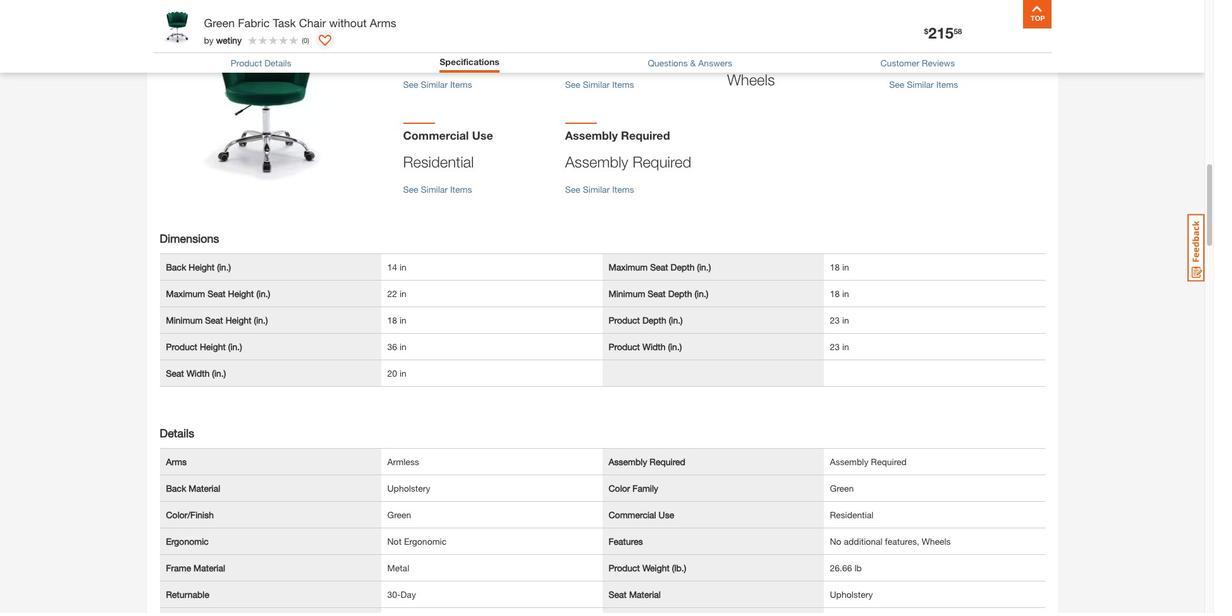 Task type: vqa. For each thing, say whether or not it's contained in the screenshot.
Home Organization Services's Organization
no



Task type: locate. For each thing, give the bounding box(es) containing it.
300
[[403, 48, 428, 65]]

1 23 from the top
[[830, 315, 840, 325]]

1 horizontal spatial commercial use
[[609, 509, 674, 520]]

2 horizontal spatial green
[[830, 483, 854, 494]]

1 vertical spatial green
[[830, 483, 854, 494]]

answers
[[698, 57, 732, 68]]

1 vertical spatial depth
[[668, 288, 692, 299]]

0 vertical spatial minimum
[[609, 288, 645, 299]]

material up color/finish
[[189, 483, 220, 494]]

1 vertical spatial lb
[[855, 563, 862, 573]]

commercial
[[403, 128, 469, 142], [609, 509, 656, 520]]

seat down the product height (in.)
[[166, 368, 184, 378]]

1 horizontal spatial lb
[[855, 563, 862, 573]]

features,
[[885, 536, 919, 547]]

top button
[[1023, 0, 1051, 28]]

see similar items for commercial use
[[403, 184, 472, 194]]

0 horizontal spatial no
[[727, 48, 746, 65]]

0
[[304, 36, 307, 44]]

1 horizontal spatial upholstery
[[830, 589, 873, 600]]

maximum seat height (in.)
[[166, 288, 270, 299]]

depth
[[671, 261, 695, 272], [668, 288, 692, 299], [642, 315, 666, 325]]

1 horizontal spatial additional
[[844, 536, 883, 547]]

wheels right features,
[[922, 536, 951, 547]]

)
[[307, 36, 309, 44]]

1 vertical spatial 18
[[830, 288, 840, 299]]

additional inside no additional features wheels
[[751, 48, 813, 65]]

by wetiny
[[204, 34, 242, 45]]

items for assembly required
[[612, 184, 634, 194]]

height
[[189, 261, 215, 272], [228, 288, 254, 299], [226, 315, 251, 325], [200, 341, 226, 352]]

minimum up the product height (in.)
[[166, 315, 203, 325]]

0 vertical spatial material
[[189, 483, 220, 494]]

0 horizontal spatial commercial
[[403, 128, 469, 142]]

questions & answers
[[648, 57, 732, 68]]

not ergonomic up metal on the bottom of the page
[[387, 536, 447, 547]]

product height (in.)
[[166, 341, 242, 352]]

chair
[[299, 16, 326, 30]]

product down wetiny
[[231, 57, 262, 68]]

no up 26.66
[[830, 536, 841, 547]]

upholstery
[[387, 483, 430, 494], [830, 589, 873, 600]]

material for frame material
[[194, 563, 225, 573]]

1 vertical spatial arms
[[166, 456, 187, 467]]

arms up back material
[[166, 456, 187, 467]]

215
[[928, 24, 954, 42]]

product for product height (in.)
[[166, 341, 197, 352]]

back down the dimensions
[[166, 261, 186, 272]]

back for back material
[[166, 483, 186, 494]]

0 vertical spatial commercial
[[403, 128, 469, 142]]

assembly required
[[565, 128, 670, 142], [565, 153, 691, 170], [609, 456, 685, 467], [830, 456, 907, 467]]

1 vertical spatial wheels
[[922, 536, 951, 547]]

height down minimum seat height (in.)
[[200, 341, 226, 352]]

1 vertical spatial 23 in
[[830, 341, 849, 352]]

1 horizontal spatial width
[[642, 341, 666, 352]]

material right the frame
[[194, 563, 225, 573]]

maximum for maximum seat height (in.)
[[166, 288, 205, 299]]

1 vertical spatial additional
[[844, 536, 883, 547]]

additional for features
[[751, 48, 813, 65]]

back
[[166, 261, 186, 272], [166, 483, 186, 494]]

similar for assembly required
[[583, 184, 610, 194]]

0 vertical spatial 18
[[830, 261, 840, 272]]

(in.) down maximum seat depth (in.)
[[695, 288, 709, 299]]

2 vertical spatial 18 in
[[387, 315, 407, 325]]

product for product details
[[231, 57, 262, 68]]

1 horizontal spatial maximum
[[609, 261, 648, 272]]

additional for features,
[[844, 536, 883, 547]]

by
[[204, 34, 214, 45]]

0 vertical spatial green
[[204, 16, 235, 30]]

1 vertical spatial width
[[186, 368, 210, 378]]

residential
[[403, 153, 474, 170], [830, 509, 874, 520]]

1 back from the top
[[166, 261, 186, 272]]

details
[[264, 57, 291, 68], [160, 426, 194, 440]]

0 vertical spatial armless
[[565, 48, 617, 65]]

similar for ergonomic
[[907, 79, 934, 89]]

1 vertical spatial commercial use
[[609, 509, 674, 520]]

product width (in.)
[[609, 341, 682, 352]]

seat up minimum seat height (in.)
[[208, 288, 226, 299]]

seat up "minimum seat depth (in.)" at the right of the page
[[650, 261, 668, 272]]

see for armless
[[565, 79, 580, 89]]

maximum up "minimum seat depth (in.)" at the right of the page
[[609, 261, 648, 272]]

18 in for maximum seat depth (in.)
[[830, 261, 849, 272]]

2 vertical spatial material
[[629, 589, 661, 600]]

1 horizontal spatial not
[[889, 48, 913, 65]]

0 vertical spatial details
[[264, 57, 291, 68]]

1 vertical spatial armless
[[387, 456, 419, 467]]

product down product depth (in.)
[[609, 341, 640, 352]]

1 horizontal spatial residential
[[830, 509, 874, 520]]

maximum
[[609, 261, 648, 272], [166, 288, 205, 299]]

use
[[472, 128, 493, 142], [659, 509, 674, 520]]

see
[[403, 79, 418, 89], [565, 79, 580, 89], [889, 79, 905, 89], [403, 184, 418, 194], [565, 184, 580, 194]]

minimum seat depth (in.)
[[609, 288, 709, 299]]

0 vertical spatial width
[[642, 341, 666, 352]]

0 vertical spatial use
[[472, 128, 493, 142]]

0 horizontal spatial details
[[160, 426, 194, 440]]

weight
[[642, 563, 670, 573]]

ergonomic down color/finish
[[166, 536, 209, 547]]

product
[[231, 57, 262, 68], [609, 315, 640, 325], [166, 341, 197, 352], [609, 341, 640, 352], [609, 563, 640, 573]]

0 horizontal spatial commercial use
[[403, 128, 493, 142]]

1 vertical spatial not ergonomic
[[387, 536, 447, 547]]

lb right 300 at the left
[[433, 48, 444, 65]]

0 vertical spatial additional
[[751, 48, 813, 65]]

reviews
[[922, 57, 955, 68]]

depth down maximum seat depth (in.)
[[668, 288, 692, 299]]

not left reviews
[[889, 48, 913, 65]]

1 horizontal spatial no
[[830, 536, 841, 547]]

2 23 in from the top
[[830, 341, 849, 352]]

no inside no additional features wheels
[[727, 48, 746, 65]]

product details button
[[231, 57, 291, 68], [231, 57, 291, 68]]

0 vertical spatial not ergonomic
[[889, 48, 988, 65]]

20
[[387, 368, 397, 378]]

2 back from the top
[[166, 483, 186, 494]]

1 horizontal spatial commercial
[[609, 509, 656, 520]]

items for ergonomic
[[936, 79, 958, 89]]

0 vertical spatial maximum
[[609, 261, 648, 272]]

1 vertical spatial 23
[[830, 341, 840, 352]]

width down the product height (in.)
[[186, 368, 210, 378]]

wheels inside no additional features wheels
[[727, 71, 775, 88]]

$
[[924, 26, 928, 36]]

0 horizontal spatial arms
[[166, 456, 187, 467]]

arms
[[370, 16, 396, 30], [166, 456, 187, 467]]

product up product width (in.)
[[609, 315, 640, 325]]

1 vertical spatial use
[[659, 509, 674, 520]]

0 horizontal spatial upholstery
[[387, 483, 430, 494]]

material
[[189, 483, 220, 494], [194, 563, 225, 573], [629, 589, 661, 600]]

(in.) down the product height (in.)
[[212, 368, 226, 378]]

23
[[830, 315, 840, 325], [830, 341, 840, 352]]

1 vertical spatial back
[[166, 483, 186, 494]]

1 vertical spatial details
[[160, 426, 194, 440]]

see for 300 lb
[[403, 79, 418, 89]]

see similar items for assembly required
[[565, 184, 634, 194]]

22 in
[[387, 288, 407, 299]]

seat down maximum seat height (in.)
[[205, 315, 223, 325]]

frame material
[[166, 563, 225, 573]]

in
[[400, 261, 407, 272], [842, 261, 849, 272], [400, 288, 407, 299], [842, 288, 849, 299], [400, 315, 407, 325], [842, 315, 849, 325], [400, 341, 407, 352], [842, 341, 849, 352], [400, 368, 407, 378]]

0 horizontal spatial minimum
[[166, 315, 203, 325]]

lb
[[433, 48, 444, 65], [855, 563, 862, 573]]

minimum
[[609, 288, 645, 299], [166, 315, 203, 325]]

1 vertical spatial minimum
[[166, 315, 203, 325]]

0 vertical spatial 23 in
[[830, 315, 849, 325]]

product for product depth (in.)
[[609, 315, 640, 325]]

(in.)
[[217, 261, 231, 272], [697, 261, 711, 272], [256, 288, 270, 299], [695, 288, 709, 299], [254, 315, 268, 325], [669, 315, 683, 325], [228, 341, 242, 352], [668, 341, 682, 352], [212, 368, 226, 378]]

1 vertical spatial commercial
[[609, 509, 656, 520]]

maximum for maximum seat depth (in.)
[[609, 261, 648, 272]]

items
[[450, 79, 472, 89], [612, 79, 634, 89], [936, 79, 958, 89], [450, 184, 472, 194], [612, 184, 634, 194]]

features
[[817, 48, 870, 65]]

family
[[633, 483, 658, 494]]

required
[[621, 128, 670, 142], [633, 153, 691, 170], [650, 456, 685, 467], [871, 456, 907, 467]]

see for ergonomic
[[889, 79, 905, 89]]

not
[[889, 48, 913, 65], [387, 536, 402, 547]]

0 vertical spatial lb
[[433, 48, 444, 65]]

not ergonomic
[[889, 48, 988, 65], [387, 536, 447, 547]]

1 vertical spatial no
[[830, 536, 841, 547]]

1 vertical spatial material
[[194, 563, 225, 573]]

$ 215 58
[[924, 24, 962, 42]]

armless
[[565, 48, 617, 65], [387, 456, 419, 467]]

0 vertical spatial depth
[[671, 261, 695, 272]]

height up minimum seat height (in.)
[[228, 288, 254, 299]]

(in.) down product depth (in.)
[[668, 341, 682, 352]]

no
[[727, 48, 746, 65], [830, 536, 841, 547]]

seat material
[[609, 589, 661, 600]]

0 horizontal spatial maximum
[[166, 288, 205, 299]]

product for product width (in.)
[[609, 341, 640, 352]]

not up metal on the bottom of the page
[[387, 536, 402, 547]]

0 vertical spatial no
[[727, 48, 746, 65]]

not ergonomic down 215
[[889, 48, 988, 65]]

1 vertical spatial upholstery
[[830, 589, 873, 600]]

seat down product weight (lb.)
[[609, 589, 627, 600]]

1 vertical spatial 18 in
[[830, 288, 849, 299]]

feedback link image
[[1188, 214, 1205, 282]]

30-day
[[387, 589, 416, 600]]

18 for maximum seat depth (in.)
[[830, 261, 840, 272]]

seat down maximum seat depth (in.)
[[648, 288, 666, 299]]

commercial use
[[403, 128, 493, 142], [609, 509, 674, 520]]

seat for minimum seat height (in.)
[[205, 315, 223, 325]]

1 horizontal spatial minimum
[[609, 288, 645, 299]]

1 23 in from the top
[[830, 315, 849, 325]]

maximum down back height (in.) on the top
[[166, 288, 205, 299]]

additional
[[751, 48, 813, 65], [844, 536, 883, 547]]

2 23 from the top
[[830, 341, 840, 352]]

questions & answers button
[[648, 57, 732, 68], [648, 57, 732, 68]]

product up seat width (in.)
[[166, 341, 197, 352]]

height down the dimensions
[[189, 261, 215, 272]]

product for product weight (lb.)
[[609, 563, 640, 573]]

depth for maximum seat depth (in.)
[[671, 261, 695, 272]]

metal
[[387, 563, 409, 573]]

material down product weight (lb.)
[[629, 589, 661, 600]]

additional left features
[[751, 48, 813, 65]]

23 for product width (in.)
[[830, 341, 840, 352]]

specifications button
[[440, 56, 499, 70], [440, 56, 499, 67]]

assembly
[[565, 128, 618, 142], [565, 153, 628, 170], [609, 456, 647, 467], [830, 456, 869, 467]]

width down product depth (in.)
[[642, 341, 666, 352]]

back up color/finish
[[166, 483, 186, 494]]

seat
[[650, 261, 668, 272], [208, 288, 226, 299], [648, 288, 666, 299], [205, 315, 223, 325], [166, 368, 184, 378], [609, 589, 627, 600]]

0 vertical spatial 18 in
[[830, 261, 849, 272]]

18 in
[[830, 261, 849, 272], [830, 288, 849, 299], [387, 315, 407, 325]]

depth down "minimum seat depth (in.)" at the right of the page
[[642, 315, 666, 325]]

width
[[642, 341, 666, 352], [186, 368, 210, 378]]

20 in
[[387, 368, 407, 378]]

1 vertical spatial maximum
[[166, 288, 205, 299]]

product depth (in.)
[[609, 315, 683, 325]]

1 horizontal spatial wheels
[[922, 536, 951, 547]]

23 in
[[830, 315, 849, 325], [830, 341, 849, 352]]

2 vertical spatial green
[[387, 509, 411, 520]]

0 horizontal spatial not
[[387, 536, 402, 547]]

(
[[302, 36, 304, 44]]

product down features
[[609, 563, 640, 573]]

0 vertical spatial commercial use
[[403, 128, 493, 142]]

ergonomic up customer reviews
[[889, 23, 948, 37]]

similar for armless
[[583, 79, 610, 89]]

(in.) up minimum seat height (in.)
[[256, 288, 270, 299]]

0 vertical spatial 23
[[830, 315, 840, 325]]

no right &
[[727, 48, 746, 65]]

lb right 26.66
[[855, 563, 862, 573]]

0 vertical spatial upholstery
[[387, 483, 430, 494]]

(in.) down "minimum seat depth (in.)" at the right of the page
[[669, 315, 683, 325]]

lb for 300 lb
[[433, 48, 444, 65]]

0 horizontal spatial green
[[204, 16, 235, 30]]

0 vertical spatial back
[[166, 261, 186, 272]]

wetiny
[[216, 34, 242, 45]]

0 horizontal spatial additional
[[751, 48, 813, 65]]

18
[[830, 261, 840, 272], [830, 288, 840, 299], [387, 315, 397, 325]]

0 horizontal spatial width
[[186, 368, 210, 378]]

1 horizontal spatial green
[[387, 509, 411, 520]]

0 horizontal spatial lb
[[433, 48, 444, 65]]

minimum up product depth (in.)
[[609, 288, 645, 299]]

see similar items
[[403, 79, 472, 89], [565, 79, 634, 89], [889, 79, 958, 89], [403, 184, 472, 194], [565, 184, 634, 194]]

customer reviews
[[881, 57, 955, 68]]

no for no additional features, wheels
[[830, 536, 841, 547]]

ergonomic
[[889, 23, 948, 37], [917, 48, 988, 65], [166, 536, 209, 547], [404, 536, 447, 547]]

1 horizontal spatial arms
[[370, 16, 396, 30]]

0 vertical spatial wheels
[[727, 71, 775, 88]]

36 in
[[387, 341, 407, 352]]

depth up "minimum seat depth (in.)" at the right of the page
[[671, 261, 695, 272]]

arms right without
[[370, 16, 396, 30]]

similar
[[421, 79, 448, 89], [583, 79, 610, 89], [907, 79, 934, 89], [421, 184, 448, 194], [583, 184, 610, 194]]

additional up 26.66 lb
[[844, 536, 883, 547]]

wheels
[[727, 71, 775, 88], [922, 536, 951, 547]]

product image image
[[157, 6, 198, 47]]

minimum for minimum seat height (in.)
[[166, 315, 203, 325]]

1 vertical spatial residential
[[830, 509, 874, 520]]

wheels down the 'answers'
[[727, 71, 775, 88]]

0 horizontal spatial wheels
[[727, 71, 775, 88]]

back height (in.)
[[166, 261, 231, 272]]

0 vertical spatial residential
[[403, 153, 474, 170]]

green
[[204, 16, 235, 30], [830, 483, 854, 494], [387, 509, 411, 520]]

similar for commercial use
[[421, 184, 448, 194]]



Task type: describe. For each thing, give the bounding box(es) containing it.
width for seat
[[186, 368, 210, 378]]

no additional features wheels
[[727, 48, 870, 88]]

product weight (lb.)
[[609, 563, 686, 573]]

material for back material
[[189, 483, 220, 494]]

0 horizontal spatial residential
[[403, 153, 474, 170]]

23 in for product width (in.)
[[830, 341, 849, 352]]

2 vertical spatial 18
[[387, 315, 397, 325]]

items for armless
[[612, 79, 634, 89]]

features
[[609, 536, 643, 547]]

see for commercial use
[[403, 184, 418, 194]]

36
[[387, 341, 397, 352]]

questions
[[648, 57, 688, 68]]

18 for minimum seat depth (in.)
[[830, 288, 840, 299]]

( 0 )
[[302, 36, 309, 44]]

frame
[[166, 563, 191, 573]]

height down maximum seat height (in.)
[[226, 315, 251, 325]]

lb for 26.66 lb
[[855, 563, 862, 573]]

back material
[[166, 483, 220, 494]]

green fabric task chair without arms
[[204, 16, 396, 30]]

0 vertical spatial arms
[[370, 16, 396, 30]]

(in.) down minimum seat height (in.)
[[228, 341, 242, 352]]

maximum seat depth (in.)
[[609, 261, 711, 272]]

2 vertical spatial depth
[[642, 315, 666, 325]]

30-
[[387, 589, 401, 600]]

depth for minimum seat depth (in.)
[[668, 288, 692, 299]]

specifications
[[440, 56, 499, 67]]

&
[[690, 57, 696, 68]]

display image
[[319, 35, 331, 47]]

see similar items for armless
[[565, 79, 634, 89]]

22
[[387, 288, 397, 299]]

product image
[[172, 9, 359, 195]]

wheels for no additional features wheels
[[727, 71, 775, 88]]

14
[[387, 261, 397, 272]]

similar for 300 lb
[[421, 79, 448, 89]]

without
[[329, 16, 367, 30]]

minimum seat height (in.)
[[166, 315, 268, 325]]

(lb.)
[[672, 563, 686, 573]]

no additional features, wheels
[[830, 536, 951, 547]]

23 in for product depth (in.)
[[830, 315, 849, 325]]

1 horizontal spatial not ergonomic
[[889, 48, 988, 65]]

returnable
[[166, 589, 209, 600]]

seat width (in.)
[[166, 368, 226, 378]]

see for assembly required
[[565, 184, 580, 194]]

(in.) up maximum seat height (in.)
[[217, 261, 231, 272]]

see similar items for ergonomic
[[889, 79, 958, 89]]

width for product
[[642, 341, 666, 352]]

day
[[401, 589, 416, 600]]

300 lb
[[403, 48, 444, 65]]

seat for maximum seat height (in.)
[[208, 288, 226, 299]]

color family
[[609, 483, 658, 494]]

ergonomic up metal on the bottom of the page
[[404, 536, 447, 547]]

color
[[609, 483, 630, 494]]

18 in for minimum seat depth (in.)
[[830, 288, 849, 299]]

1 horizontal spatial use
[[659, 509, 674, 520]]

items for 300 lb
[[450, 79, 472, 89]]

26.66 lb
[[830, 563, 862, 573]]

customer
[[881, 57, 919, 68]]

1 vertical spatial not
[[387, 536, 402, 547]]

1 horizontal spatial details
[[264, 57, 291, 68]]

26.66
[[830, 563, 852, 573]]

seat for maximum seat depth (in.)
[[650, 261, 668, 272]]

0 horizontal spatial armless
[[387, 456, 419, 467]]

ergonomic down the $ 215 58 at top right
[[917, 48, 988, 65]]

product details
[[231, 57, 291, 68]]

material for seat material
[[629, 589, 661, 600]]

(in.) down maximum seat height (in.)
[[254, 315, 268, 325]]

back for back height (in.)
[[166, 261, 186, 272]]

23 for product depth (in.)
[[830, 315, 840, 325]]

dimensions
[[160, 231, 219, 245]]

fabric
[[238, 16, 270, 30]]

no for no additional features wheels
[[727, 48, 746, 65]]

task
[[273, 16, 296, 30]]

0 horizontal spatial not ergonomic
[[387, 536, 447, 547]]

color/finish
[[166, 509, 214, 520]]

minimum for minimum seat depth (in.)
[[609, 288, 645, 299]]

14 in
[[387, 261, 407, 272]]

see similar items for 300 lb
[[403, 79, 472, 89]]

(in.) up "minimum seat depth (in.)" at the right of the page
[[697, 261, 711, 272]]

wheels for no additional features, wheels
[[922, 536, 951, 547]]

0 vertical spatial not
[[889, 48, 913, 65]]

1 horizontal spatial armless
[[565, 48, 617, 65]]

seat for minimum seat depth (in.)
[[648, 288, 666, 299]]

items for commercial use
[[450, 184, 472, 194]]

0 horizontal spatial use
[[472, 128, 493, 142]]

58
[[954, 26, 962, 36]]



